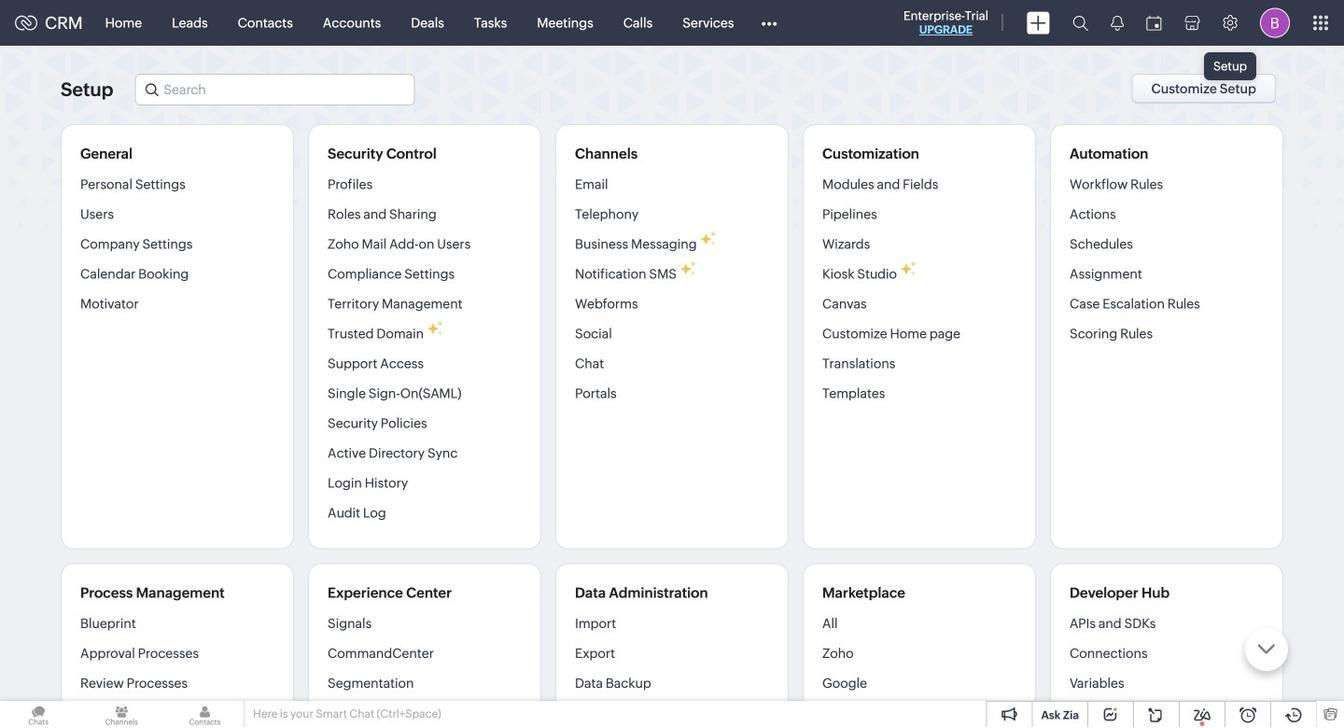 Task type: describe. For each thing, give the bounding box(es) containing it.
contacts image
[[167, 701, 243, 727]]

Search text field
[[136, 75, 414, 105]]

search image
[[1073, 15, 1089, 31]]

calendar image
[[1147, 15, 1163, 30]]

signals image
[[1111, 15, 1124, 31]]

search element
[[1062, 0, 1100, 46]]

signals element
[[1100, 0, 1135, 46]]



Task type: vqa. For each thing, say whether or not it's contained in the screenshot.
logo
yes



Task type: locate. For each thing, give the bounding box(es) containing it.
create menu image
[[1027, 12, 1050, 34]]

profile image
[[1261, 8, 1290, 38]]

logo image
[[15, 15, 37, 30]]

channels image
[[83, 701, 160, 727]]

chats image
[[0, 701, 77, 727]]

Other Modules field
[[749, 8, 789, 38]]

profile element
[[1249, 0, 1302, 45]]

None field
[[135, 74, 415, 106]]

create menu element
[[1016, 0, 1062, 45]]



